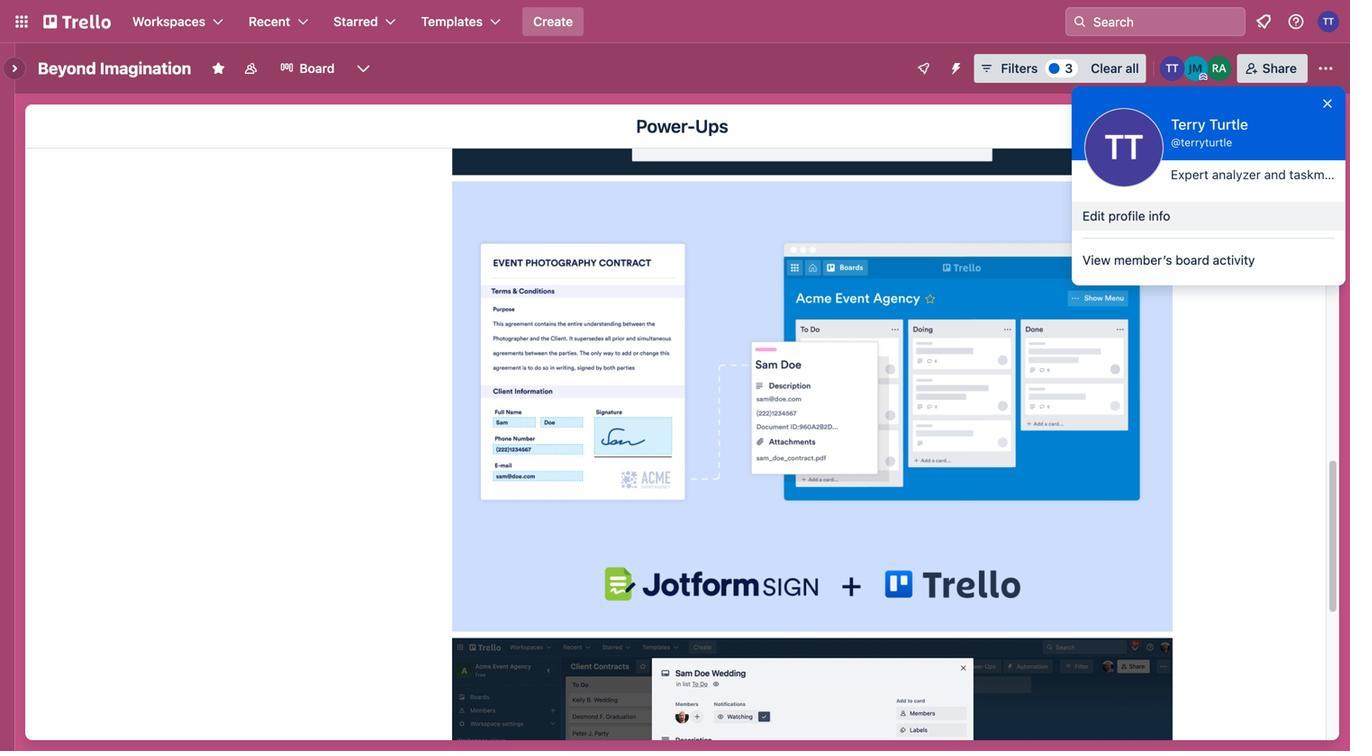 Task type: locate. For each thing, give the bounding box(es) containing it.
workspace visible image
[[244, 61, 258, 76]]

3 screenshot1 image from the top
[[452, 638, 1173, 751]]

power ups image
[[917, 61, 931, 76]]

3
[[1065, 61, 1073, 76]]

member's
[[1114, 253, 1172, 268]]

0 notifications image
[[1253, 11, 1275, 32]]

screenshot1 image
[[452, 0, 1173, 175], [452, 182, 1173, 632], [452, 638, 1173, 751]]

share
[[1263, 61, 1297, 76]]

0 vertical spatial screenshot1 image
[[452, 0, 1173, 175]]

terry turtle (terryturtle) image right open information menu image
[[1318, 11, 1340, 32]]

clear
[[1091, 61, 1122, 76]]

search image
[[1073, 14, 1087, 29]]

star or unstar board image
[[211, 61, 226, 76]]

view
[[1083, 253, 1111, 268]]

terry turtle (terryturtle) image
[[1318, 11, 1340, 32], [1160, 56, 1185, 81], [1085, 108, 1164, 187]]

this member is an admin of this board. image
[[1200, 73, 1208, 81]]

board
[[1176, 253, 1210, 268]]

recent
[[249, 14, 290, 29]]

create button
[[523, 7, 584, 36]]

open information menu image
[[1287, 13, 1305, 31]]

beyond
[[38, 59, 96, 78]]

ups
[[695, 115, 728, 136]]

1 vertical spatial screenshot1 image
[[452, 182, 1173, 632]]

workspaces
[[132, 14, 205, 29]]

share button
[[1237, 54, 1308, 83]]

create
[[533, 14, 573, 29]]

close image
[[1321, 96, 1335, 111]]

templates
[[421, 14, 483, 29]]

terry turtle (terryturtle) image left @
[[1085, 108, 1164, 187]]

2 vertical spatial screenshot1 image
[[452, 638, 1173, 751]]

edit
[[1083, 209, 1105, 223]]

jeremy miller (jeremymiller198) image
[[1183, 56, 1209, 81]]

turtle
[[1209, 116, 1248, 133]]

show menu image
[[1317, 59, 1335, 77]]

terry turtle @ terryturtle
[[1171, 116, 1248, 149]]

@
[[1171, 136, 1181, 149]]

board link
[[269, 54, 346, 83]]

terry turtle (terryturtle) image left this member is an admin of this board. image
[[1160, 56, 1185, 81]]

clear all button
[[1084, 54, 1146, 83]]



Task type: describe. For each thing, give the bounding box(es) containing it.
0 vertical spatial terry turtle (terryturtle) image
[[1318, 11, 1340, 32]]

primary element
[[0, 0, 1350, 43]]

2 screenshot1 image from the top
[[452, 182, 1173, 632]]

Board name text field
[[29, 54, 200, 83]]

automation image
[[942, 54, 967, 79]]

Search field
[[1087, 8, 1245, 35]]

info
[[1149, 209, 1171, 223]]

1 vertical spatial terry turtle (terryturtle) image
[[1160, 56, 1185, 81]]

beyond imagination
[[38, 59, 191, 78]]

power-
[[636, 115, 695, 136]]

1 screenshot1 image from the top
[[452, 0, 1173, 175]]

activity
[[1213, 253, 1255, 268]]

terry
[[1171, 116, 1206, 133]]

starred
[[334, 14, 378, 29]]

customize views image
[[355, 59, 373, 77]]

clear all
[[1091, 61, 1139, 76]]

all
[[1126, 61, 1139, 76]]

imagination
[[100, 59, 191, 78]]

edit profile info
[[1083, 209, 1171, 223]]

templates button
[[411, 7, 512, 36]]

starred button
[[323, 7, 407, 36]]

profile
[[1109, 209, 1146, 223]]

terryturtle
[[1181, 136, 1233, 149]]

workspaces button
[[122, 7, 234, 36]]

board
[[299, 61, 335, 76]]

2 vertical spatial terry turtle (terryturtle) image
[[1085, 108, 1164, 187]]

power-ups
[[636, 115, 728, 136]]

recent button
[[238, 7, 319, 36]]

filters
[[1001, 61, 1038, 76]]

back to home image
[[43, 7, 111, 36]]

ruby anderson (rubyanderson7) image
[[1207, 56, 1232, 81]]

view member's board activity
[[1083, 253, 1255, 268]]



Task type: vqa. For each thing, say whether or not it's contained in the screenshot.
profile
yes



